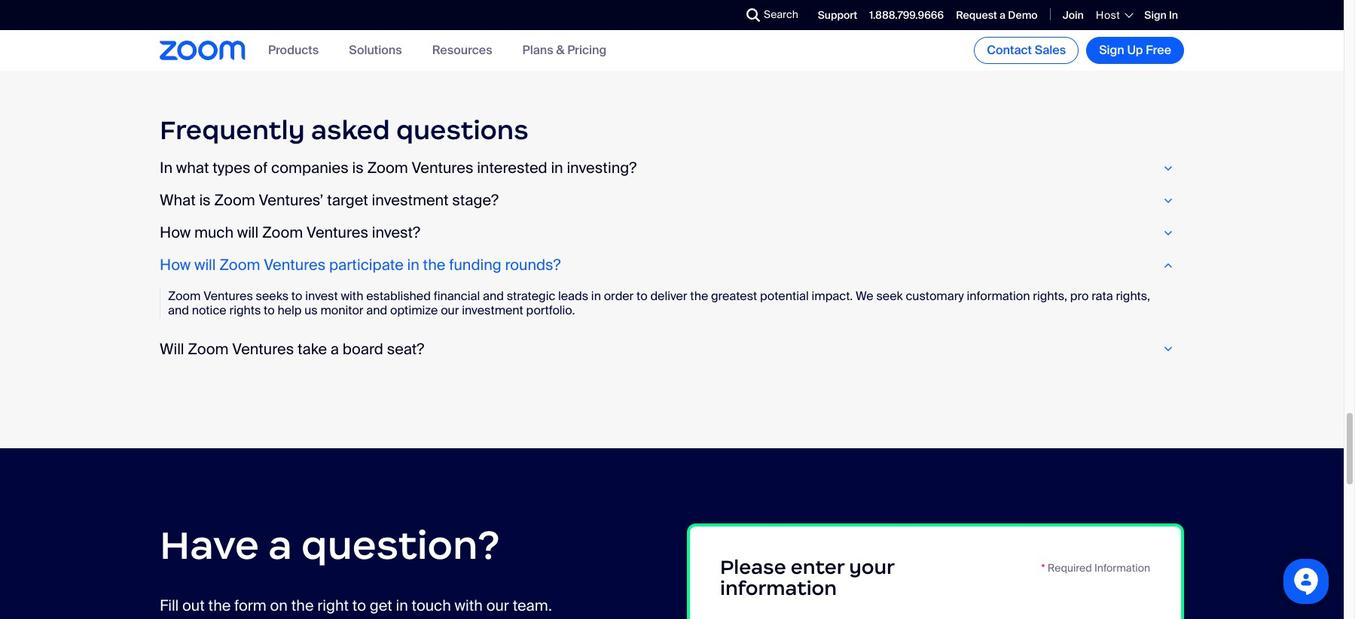 Task type: describe. For each thing, give the bounding box(es) containing it.
free
[[1146, 42, 1171, 58]]

funding
[[449, 256, 501, 275]]

in inside frequently asked questions element
[[160, 158, 173, 178]]

up
[[1127, 42, 1143, 58]]

board
[[343, 339, 383, 359]]

will
[[160, 339, 184, 359]]

ventures down how much will zoom ventures invest?
[[264, 256, 326, 275]]

zoom right will
[[188, 339, 229, 359]]

0 horizontal spatial and
[[168, 303, 189, 319]]

*
[[1042, 562, 1045, 575]]

types
[[213, 158, 250, 178]]

monitor
[[321, 303, 364, 319]]

the inside "zoom ventures seeks to invest with established financial and strategic leads in order to deliver the greatest potential impact. we seek customary information rights, pro rata rights, and notice rights to help us monitor and optimize our investment portfolio."
[[690, 289, 708, 304]]

solutions
[[349, 42, 402, 58]]

seeks
[[256, 289, 289, 304]]

plans
[[523, 42, 553, 58]]

will zoom ventures take a board seat?
[[160, 339, 424, 359]]

us
[[304, 303, 318, 319]]

sign up free
[[1099, 42, 1171, 58]]

ventures down questions
[[412, 158, 473, 178]]

form
[[234, 597, 267, 616]]

zoom down much
[[219, 256, 260, 275]]

2 horizontal spatial and
[[483, 289, 504, 304]]

invest
[[305, 289, 338, 304]]

established
[[366, 289, 431, 304]]

search image
[[747, 8, 760, 22]]

products
[[268, 42, 319, 58]]

how will zoom ventures participate in the funding rounds?
[[160, 256, 561, 275]]

a for demo
[[1000, 8, 1006, 22]]

strategic
[[507, 289, 555, 304]]

1 vertical spatial with
[[455, 597, 483, 616]]

resources
[[432, 42, 492, 58]]

financial
[[434, 289, 480, 304]]

pricing
[[567, 42, 607, 58]]

out
[[182, 597, 205, 616]]

question?
[[301, 521, 500, 570]]

1.888.799.9666 link
[[870, 8, 944, 22]]

zoom inside "zoom ventures seeks to invest with established financial and strategic leads in order to deliver the greatest potential impact. we seek customary information rights, pro rata rights, and notice rights to help us monitor and optimize our investment portfolio."
[[168, 289, 201, 304]]

asked
[[311, 114, 390, 147]]

greatest
[[711, 289, 757, 304]]

team.
[[513, 597, 552, 616]]

order
[[604, 289, 634, 304]]

search
[[764, 8, 798, 21]]

our inside "zoom ventures seeks to invest with established financial and strategic leads in order to deliver the greatest potential impact. we seek customary information rights, pro rata rights, and notice rights to help us monitor and optimize our investment portfolio."
[[441, 303, 459, 319]]

we
[[856, 289, 874, 304]]

what
[[160, 191, 196, 210]]

invest?
[[372, 223, 420, 243]]

notice
[[192, 303, 227, 319]]

will zoom ventures take a board seat? button
[[160, 339, 1184, 359]]

what is zoom ventures' target investment stage? button
[[160, 191, 1184, 210]]

1.888.799.9666
[[870, 8, 944, 22]]

fill out the form on the right to get in touch with our team.
[[160, 597, 552, 616]]

participate
[[329, 256, 404, 275]]

in inside "zoom ventures seeks to invest with established financial and strategic leads in order to deliver the greatest potential impact. we seek customary information rights, pro rata rights, and notice rights to help us monitor and optimize our investment portfolio."
[[591, 289, 601, 304]]

zoom ventures seeks to invest with established financial and strategic leads in order to deliver the greatest potential impact. we seek customary information rights, pro rata rights, and notice rights to help us monitor and optimize our investment portfolio.
[[168, 289, 1150, 319]]

request
[[956, 8, 997, 22]]

portfolio.
[[526, 303, 575, 319]]

rata
[[1092, 289, 1113, 304]]

the right on
[[291, 597, 314, 616]]

zoom logo image
[[160, 41, 246, 60]]

leads
[[558, 289, 588, 304]]

please enter your information element
[[687, 524, 1184, 620]]

how will zoom ventures participate in the funding rounds? button
[[160, 256, 1184, 275]]

what
[[176, 158, 209, 178]]

to left 'get' at the bottom left of the page
[[352, 597, 366, 616]]

interested
[[477, 158, 547, 178]]

1 horizontal spatial is
[[352, 158, 364, 178]]

on
[[270, 597, 288, 616]]

sign in link
[[1145, 8, 1178, 22]]

in what types of companies is zoom ventures interested in investing?
[[160, 158, 637, 178]]

potential
[[760, 289, 809, 304]]

support link
[[818, 8, 858, 22]]

to right the order
[[637, 289, 648, 304]]

optimize
[[390, 303, 438, 319]]

enter
[[791, 556, 845, 580]]

information
[[1095, 562, 1150, 575]]

your
[[849, 556, 894, 580]]

1 horizontal spatial will
[[237, 223, 259, 243]]

join
[[1063, 8, 1084, 22]]

join link
[[1063, 8, 1084, 22]]

in right 'get' at the bottom left of the page
[[396, 597, 408, 616]]

with inside "zoom ventures seeks to invest with established financial and strategic leads in order to deliver the greatest potential impact. we seek customary information rights, pro rata rights, and notice rights to help us monitor and optimize our investment portfolio."
[[341, 289, 363, 304]]

0 horizontal spatial is
[[199, 191, 211, 210]]

1 horizontal spatial our
[[486, 597, 509, 616]]

sign for sign up free
[[1099, 42, 1125, 58]]

please
[[720, 556, 786, 580]]

how much will zoom ventures invest?
[[160, 223, 420, 243]]

much
[[194, 223, 234, 243]]

host
[[1096, 8, 1120, 22]]



Task type: locate. For each thing, give the bounding box(es) containing it.
frequently asked questions
[[160, 114, 529, 147]]

stage?
[[452, 191, 499, 210]]

deliver
[[650, 289, 687, 304]]

get
[[370, 597, 392, 616]]

1 horizontal spatial information
[[967, 289, 1030, 304]]

rights, left pro
[[1033, 289, 1067, 304]]

0 horizontal spatial with
[[341, 289, 363, 304]]

ventures
[[412, 158, 473, 178], [307, 223, 368, 243], [264, 256, 326, 275], [204, 289, 253, 304], [232, 339, 294, 359]]

the right deliver
[[690, 289, 708, 304]]

1 vertical spatial a
[[331, 339, 339, 359]]

1 vertical spatial is
[[199, 191, 211, 210]]

2 how from the top
[[160, 256, 191, 275]]

0 vertical spatial will
[[237, 223, 259, 243]]

rights
[[229, 303, 261, 319]]

and
[[483, 289, 504, 304], [168, 303, 189, 319], [366, 303, 387, 319]]

1 horizontal spatial and
[[366, 303, 387, 319]]

to left us at the left of page
[[291, 289, 302, 304]]

ventures down what is zoom ventures' target investment stage?
[[307, 223, 368, 243]]

a right 'take'
[[331, 339, 339, 359]]

information
[[967, 289, 1030, 304], [720, 577, 837, 601]]

products button
[[268, 42, 319, 58]]

information inside "zoom ventures seeks to invest with established financial and strategic leads in order to deliver the greatest potential impact. we seek customary information rights, pro rata rights, and notice rights to help us monitor and optimize our investment portfolio."
[[967, 289, 1030, 304]]

1 horizontal spatial investment
[[462, 303, 523, 319]]

None search field
[[692, 3, 750, 27]]

investment down in what types of companies is zoom ventures interested in investing?
[[372, 191, 449, 210]]

right
[[317, 597, 349, 616]]

will right much
[[237, 223, 259, 243]]

companies
[[271, 158, 349, 178]]

0 horizontal spatial a
[[268, 521, 292, 570]]

rights, right the rata
[[1116, 289, 1150, 304]]

in what types of companies is zoom ventures interested in investing? button
[[160, 158, 1184, 178]]

how for how will zoom ventures participate in the funding rounds?
[[160, 256, 191, 275]]

ventures inside "zoom ventures seeks to invest with established financial and strategic leads in order to deliver the greatest potential impact. we seek customary information rights, pro rata rights, and notice rights to help us monitor and optimize our investment portfolio."
[[204, 289, 253, 304]]

1 horizontal spatial with
[[455, 597, 483, 616]]

fill
[[160, 597, 179, 616]]

0 vertical spatial information
[[967, 289, 1030, 304]]

0 vertical spatial a
[[1000, 8, 1006, 22]]

a up on
[[268, 521, 292, 570]]

1 horizontal spatial sign
[[1145, 8, 1167, 22]]

ventures left seeks
[[204, 289, 253, 304]]

1 vertical spatial investment
[[462, 303, 523, 319]]

have a question?
[[160, 521, 500, 570]]

sign
[[1145, 8, 1167, 22], [1099, 42, 1125, 58]]

ventures down the rights
[[232, 339, 294, 359]]

with right invest
[[341, 289, 363, 304]]

0 vertical spatial our
[[441, 303, 459, 319]]

1 horizontal spatial rights,
[[1116, 289, 1150, 304]]

take
[[298, 339, 327, 359]]

1 how from the top
[[160, 223, 191, 243]]

1 horizontal spatial a
[[331, 339, 339, 359]]

touch
[[412, 597, 451, 616]]

how much will zoom ventures invest? button
[[160, 223, 1184, 243]]

sign up free
[[1145, 8, 1167, 22]]

frequently
[[160, 114, 305, 147]]

&
[[556, 42, 565, 58]]

zoom down types at the top left of page
[[214, 191, 255, 210]]

and right monitor
[[366, 303, 387, 319]]

2 vertical spatial a
[[268, 521, 292, 570]]

in left what
[[160, 158, 173, 178]]

in
[[1169, 8, 1178, 22], [160, 158, 173, 178]]

contact sales
[[987, 42, 1066, 58]]

target
[[327, 191, 368, 210]]

zoom up 'target'
[[367, 158, 408, 178]]

1 vertical spatial will
[[194, 256, 216, 275]]

how for how much will zoom ventures invest?
[[160, 223, 191, 243]]

support
[[818, 8, 858, 22]]

0 vertical spatial is
[[352, 158, 364, 178]]

1 vertical spatial how
[[160, 256, 191, 275]]

required
[[1048, 562, 1092, 575]]

plans & pricing
[[523, 42, 607, 58]]

1 vertical spatial information
[[720, 577, 837, 601]]

2 horizontal spatial a
[[1000, 8, 1006, 22]]

1 vertical spatial in
[[160, 158, 173, 178]]

the
[[423, 256, 446, 275], [690, 289, 708, 304], [208, 597, 231, 616], [291, 597, 314, 616]]

how
[[160, 223, 191, 243], [160, 256, 191, 275]]

ventures'
[[259, 191, 324, 210]]

will down much
[[194, 256, 216, 275]]

help
[[278, 303, 302, 319]]

with
[[341, 289, 363, 304], [455, 597, 483, 616]]

seek
[[876, 289, 903, 304]]

pro
[[1070, 289, 1089, 304]]

0 vertical spatial investment
[[372, 191, 449, 210]]

frequently asked questions element
[[160, 114, 1184, 359]]

questions
[[396, 114, 529, 147]]

1 vertical spatial our
[[486, 597, 509, 616]]

in left the order
[[591, 289, 601, 304]]

to left help
[[264, 303, 275, 319]]

and down funding
[[483, 289, 504, 304]]

contact sales link
[[974, 37, 1079, 64]]

1 horizontal spatial in
[[1169, 8, 1178, 22]]

1 vertical spatial sign
[[1099, 42, 1125, 58]]

is
[[352, 158, 364, 178], [199, 191, 211, 210]]

0 horizontal spatial in
[[160, 158, 173, 178]]

host button
[[1096, 8, 1132, 22]]

the up financial
[[423, 256, 446, 275]]

resources button
[[432, 42, 492, 58]]

with right the 'touch'
[[455, 597, 483, 616]]

in up "established"
[[407, 256, 419, 275]]

is right "what"
[[199, 191, 211, 210]]

what is zoom ventures' target investment stage?
[[160, 191, 499, 210]]

a left demo
[[1000, 8, 1006, 22]]

2 rights, from the left
[[1116, 289, 1150, 304]]

0 vertical spatial sign
[[1145, 8, 1167, 22]]

0 horizontal spatial will
[[194, 256, 216, 275]]

in
[[551, 158, 563, 178], [407, 256, 419, 275], [591, 289, 601, 304], [396, 597, 408, 616]]

investment
[[372, 191, 449, 210], [462, 303, 523, 319]]

0 vertical spatial how
[[160, 223, 191, 243]]

0 horizontal spatial sign
[[1099, 42, 1125, 58]]

sales
[[1035, 42, 1066, 58]]

sign left the up
[[1099, 42, 1125, 58]]

investment inside "zoom ventures seeks to invest with established financial and strategic leads in order to deliver the greatest potential impact. we seek customary information rights, pro rata rights, and notice rights to help us monitor and optimize our investment portfolio."
[[462, 303, 523, 319]]

impact.
[[812, 289, 853, 304]]

a for question?
[[268, 521, 292, 570]]

in up free
[[1169, 8, 1178, 22]]

sign up free link
[[1086, 37, 1184, 64]]

0 horizontal spatial our
[[441, 303, 459, 319]]

request a demo
[[956, 8, 1038, 22]]

customary
[[906, 289, 964, 304]]

the right out
[[208, 597, 231, 616]]

zoom up will
[[168, 289, 201, 304]]

search image
[[747, 8, 760, 22]]

will
[[237, 223, 259, 243], [194, 256, 216, 275]]

and left notice
[[168, 303, 189, 319]]

0 vertical spatial with
[[341, 289, 363, 304]]

request a demo link
[[956, 8, 1038, 22]]

solutions button
[[349, 42, 402, 58]]

* required information
[[1042, 562, 1150, 575]]

a
[[1000, 8, 1006, 22], [331, 339, 339, 359], [268, 521, 292, 570]]

have
[[160, 521, 259, 570]]

plans & pricing link
[[523, 42, 607, 58]]

seat?
[[387, 339, 424, 359]]

our right optimize
[[441, 303, 459, 319]]

our
[[441, 303, 459, 319], [486, 597, 509, 616]]

our left team.
[[486, 597, 509, 616]]

in left investing?
[[551, 158, 563, 178]]

0 vertical spatial in
[[1169, 8, 1178, 22]]

zoom down ventures' at the left top of page
[[262, 223, 303, 243]]

0 horizontal spatial information
[[720, 577, 837, 601]]

rights,
[[1033, 289, 1067, 304], [1116, 289, 1150, 304]]

information inside please enter your information
[[720, 577, 837, 601]]

demo
[[1008, 8, 1038, 22]]

is up 'target'
[[352, 158, 364, 178]]

sign for sign in
[[1145, 8, 1167, 22]]

please enter your information
[[720, 556, 894, 601]]

rounds?
[[505, 256, 561, 275]]

0 horizontal spatial rights,
[[1033, 289, 1067, 304]]

investment down funding
[[462, 303, 523, 319]]

1 rights, from the left
[[1033, 289, 1067, 304]]

of
[[254, 158, 268, 178]]

sign in
[[1145, 8, 1178, 22]]

investing?
[[567, 158, 637, 178]]

0 horizontal spatial investment
[[372, 191, 449, 210]]



Task type: vqa. For each thing, say whether or not it's contained in the screenshot.
the bottommost ROOMS
no



